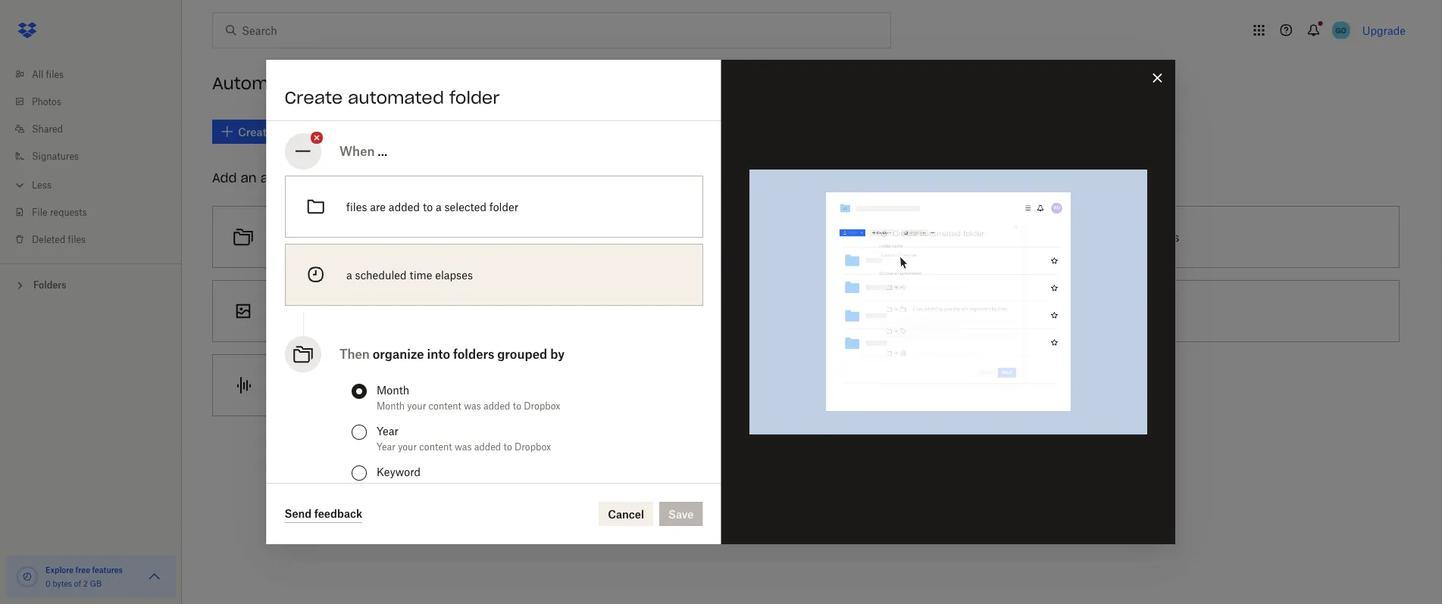 Task type: locate. For each thing, give the bounding box(es) containing it.
automations
[[212, 73, 322, 94]]

to left videos
[[778, 305, 788, 318]]

format right image
[[364, 305, 397, 318]]

requests
[[50, 207, 87, 218]]

folders button
[[0, 274, 182, 296]]

to down a scheduled time elapses
[[400, 305, 410, 318]]

your up "keyword"
[[398, 442, 417, 453]]

convert for videos
[[791, 305, 828, 318]]

pdfs
[[1153, 231, 1180, 244]]

content
[[428, 401, 461, 412], [419, 442, 452, 453]]

2 horizontal spatial by
[[550, 347, 564, 362]]

files down elapses in the left top of the page
[[453, 305, 474, 318]]

1 vertical spatial added
[[483, 401, 510, 412]]

content inside the month month your content was added to dropbox
[[428, 401, 461, 412]]

files left are
[[346, 201, 367, 213]]

time
[[409, 269, 432, 282]]

convert left videos
[[791, 305, 828, 318]]

choose for choose a file format to convert audio files to
[[274, 379, 312, 392]]

by
[[429, 231, 441, 244], [550, 347, 564, 362], [406, 483, 416, 494]]

image
[[330, 305, 361, 318]]

1 horizontal spatial file
[[723, 305, 739, 318]]

your inside year year your content was added to dropbox
[[398, 442, 417, 453]]

choose
[[274, 231, 312, 244], [274, 305, 312, 318], [674, 305, 712, 318], [274, 379, 312, 392]]

0 vertical spatial year
[[376, 425, 398, 438]]

2 vertical spatial added
[[474, 442, 501, 453]]

was
[[464, 401, 481, 412], [454, 442, 472, 453]]

to left sort
[[370, 231, 380, 244]]

added inside year year your content was added to dropbox
[[474, 442, 501, 453]]

format inside button
[[364, 305, 397, 318]]

send feedback
[[285, 508, 362, 521]]

choose an image format to convert files to button
[[206, 274, 606, 349]]

by inside button
[[429, 231, 441, 244]]

content down audio
[[428, 401, 461, 412]]

elapses
[[435, 269, 473, 282]]

keywords
[[455, 483, 496, 494]]

0 vertical spatial your
[[407, 401, 426, 412]]

file
[[723, 305, 739, 318], [323, 379, 339, 392]]

a left category
[[314, 231, 320, 244]]

month
[[376, 384, 409, 397], [376, 401, 405, 412]]

files right audio
[[462, 379, 483, 392]]

dropbox inside year year your content was added to dropbox
[[514, 442, 551, 453]]

0 horizontal spatial file
[[323, 379, 339, 392]]

year up "keyword"
[[376, 442, 395, 453]]

1 vertical spatial was
[[454, 442, 472, 453]]

2 month from the top
[[376, 401, 405, 412]]

files right all
[[46, 69, 64, 80]]

photos
[[32, 96, 61, 107]]

an for add
[[241, 170, 257, 186]]

0 vertical spatial month
[[376, 384, 409, 397]]

2 vertical spatial by
[[406, 483, 416, 494]]

0
[[45, 580, 51, 589]]

free
[[76, 566, 90, 575]]

organize into folders grouped by
[[372, 347, 564, 362]]

by right grouped
[[550, 347, 564, 362]]

create automated folder
[[285, 87, 500, 108]]

choose down set
[[674, 305, 712, 318]]

1 vertical spatial content
[[419, 442, 452, 453]]

added
[[388, 201, 420, 213], [483, 401, 510, 412], [474, 442, 501, 453]]

an right add
[[241, 170, 257, 186]]

dropbox inside the month month your content was added to dropbox
[[524, 401, 560, 412]]

0 vertical spatial dropbox
[[524, 401, 560, 412]]

deleted files link
[[12, 226, 182, 253]]

a right set
[[694, 231, 700, 244]]

grouped
[[497, 347, 547, 362]]

explore free features 0 bytes of 2 gb
[[45, 566, 123, 589]]

year right year radio
[[376, 425, 398, 438]]

a left month option
[[314, 379, 320, 392]]

1 horizontal spatial an
[[314, 305, 327, 318]]

to
[[423, 201, 433, 213], [370, 231, 380, 244], [1140, 231, 1150, 244], [400, 305, 410, 318], [477, 305, 487, 318], [778, 305, 788, 318], [866, 305, 876, 318], [378, 379, 388, 392], [486, 379, 496, 392], [513, 401, 521, 412], [503, 442, 512, 453]]

dropbox
[[524, 401, 560, 412], [514, 442, 551, 453]]

send feedback button
[[285, 506, 362, 524]]

files right 'deleted'
[[68, 234, 86, 245]]

files right unzip
[[1106, 305, 1127, 318]]

0 vertical spatial content
[[428, 401, 461, 412]]

folder
[[449, 87, 500, 108], [489, 201, 518, 213]]

scheduled
[[355, 269, 406, 282]]

videos
[[831, 305, 863, 318]]

keyword group by specific keywords
[[376, 466, 496, 494]]

format for files
[[364, 305, 397, 318]]

sort
[[382, 231, 402, 244]]

choose left month option
[[274, 379, 312, 392]]

was up year year your content was added to dropbox at the bottom of the page
[[464, 401, 481, 412]]

to down the month month your content was added to dropbox
[[503, 442, 512, 453]]

1 vertical spatial an
[[314, 305, 327, 318]]

added up keywords
[[474, 442, 501, 453]]

your inside the month month your content was added to dropbox
[[407, 401, 426, 412]]

was up keyword group by specific keywords
[[454, 442, 472, 453]]

files are added to a selected folder
[[346, 201, 518, 213]]

files inside create automated folder 'dialog'
[[346, 201, 367, 213]]

then
[[339, 347, 370, 362]]

gb
[[90, 580, 102, 589]]

Keyword radio
[[351, 466, 367, 481]]

convert
[[1074, 231, 1114, 244]]

choose a category to sort files by
[[274, 231, 441, 244]]

to inside year year your content was added to dropbox
[[503, 442, 512, 453]]

specific
[[419, 483, 452, 494]]

all
[[32, 69, 43, 80]]

...
[[377, 144, 387, 159]]

0 vertical spatial was
[[464, 401, 481, 412]]

1 vertical spatial file
[[323, 379, 339, 392]]

a for choose a file format to convert videos to
[[715, 305, 720, 318]]

format down then
[[342, 379, 375, 392]]

format
[[364, 305, 397, 318], [742, 305, 775, 318], [342, 379, 375, 392]]

1 vertical spatial your
[[398, 442, 417, 453]]

0 vertical spatial folder
[[449, 87, 500, 108]]

format down renames
[[742, 305, 775, 318]]

file requests link
[[12, 199, 182, 226]]

to right videos
[[866, 305, 876, 318]]

0 vertical spatial file
[[723, 305, 739, 318]]

of
[[74, 580, 81, 589]]

0 vertical spatial an
[[241, 170, 257, 186]]

added inside the month month your content was added to dropbox
[[483, 401, 510, 412]]

your for month
[[407, 401, 426, 412]]

convert inside button
[[413, 305, 450, 318]]

0 horizontal spatial an
[[241, 170, 257, 186]]

selected
[[444, 201, 486, 213]]

1 vertical spatial year
[[376, 442, 395, 453]]

folders
[[33, 280, 66, 291]]

by down files are added to a selected folder
[[429, 231, 441, 244]]

choose left image
[[274, 305, 312, 318]]

your down choose a file format to convert audio files to
[[407, 401, 426, 412]]

list
[[0, 52, 182, 264]]

a for choose a file format to convert audio files to
[[314, 379, 320, 392]]

send
[[285, 508, 312, 521]]

Month radio
[[351, 384, 367, 400]]

year year your content was added to dropbox
[[376, 425, 551, 453]]

convert for audio
[[391, 379, 428, 392]]

choose left category
[[274, 231, 312, 244]]

choose for choose a category to sort files by
[[274, 231, 312, 244]]

month right month option
[[376, 384, 409, 397]]

to down folders
[[486, 379, 496, 392]]

upgrade link
[[1363, 24, 1406, 37]]

a down rule
[[715, 305, 720, 318]]

0 vertical spatial by
[[429, 231, 441, 244]]

file down that
[[723, 305, 739, 318]]

files inside button
[[462, 379, 483, 392]]

an left image
[[314, 305, 327, 318]]

by down "keyword"
[[406, 483, 416, 494]]

an inside button
[[314, 305, 327, 318]]

all files
[[32, 69, 64, 80]]

0 horizontal spatial by
[[406, 483, 416, 494]]

content for month
[[428, 401, 461, 412]]

to down grouped
[[513, 401, 521, 412]]

signatures link
[[12, 143, 182, 170]]

cancel button
[[599, 503, 654, 527]]

1 vertical spatial dropbox
[[514, 442, 551, 453]]

dropbox for year
[[514, 442, 551, 453]]

added up year year your content was added to dropbox at the bottom of the page
[[483, 401, 510, 412]]

1 vertical spatial month
[[376, 401, 405, 412]]

convert down time on the top left of page
[[413, 305, 450, 318]]

to left selected on the top left
[[423, 201, 433, 213]]

are
[[370, 201, 386, 213]]

convert files to pdfs button
[[1006, 200, 1406, 274]]

files
[[46, 69, 64, 80], [346, 201, 367, 213], [405, 231, 426, 244], [794, 231, 815, 244], [1116, 231, 1137, 244], [68, 234, 86, 245], [453, 305, 474, 318], [1106, 305, 1127, 318], [462, 379, 483, 392]]

content inside year year your content was added to dropbox
[[419, 442, 452, 453]]

content up keyword group by specific keywords
[[419, 442, 452, 453]]

create automated folder dialog
[[266, 60, 1176, 545]]

convert
[[413, 305, 450, 318], [791, 305, 828, 318], [391, 379, 428, 392]]

less
[[32, 179, 52, 191]]

was inside the month month your content was added to dropbox
[[464, 401, 481, 412]]

format for videos
[[742, 305, 775, 318]]

cancel
[[608, 508, 644, 521]]

files right convert
[[1116, 231, 1137, 244]]

was inside year year your content was added to dropbox
[[454, 442, 472, 453]]

convert down organize
[[391, 379, 428, 392]]

added right are
[[388, 201, 420, 213]]

feedback
[[314, 508, 362, 521]]

to inside the month month your content was added to dropbox
[[513, 401, 521, 412]]

a
[[435, 201, 441, 213], [314, 231, 320, 244], [694, 231, 700, 244], [346, 269, 352, 282], [715, 305, 720, 318], [314, 379, 320, 392]]

1 horizontal spatial by
[[429, 231, 441, 244]]

set a rule that renames files
[[674, 231, 815, 244]]

less image
[[12, 178, 27, 193]]

an for choose
[[314, 305, 327, 318]]

set a rule that renames files button
[[606, 200, 1006, 274]]

choose for choose a file format to convert videos to
[[674, 305, 712, 318]]

was for month
[[464, 401, 481, 412]]

added for month
[[483, 401, 510, 412]]

file left month option
[[323, 379, 339, 392]]

month down choose a file format to convert audio files to
[[376, 401, 405, 412]]

into
[[427, 347, 450, 362]]

choose an image format to convert files to
[[274, 305, 487, 318]]



Task type: vqa. For each thing, say whether or not it's contained in the screenshot.


Task type: describe. For each thing, give the bounding box(es) containing it.
photos link
[[12, 88, 182, 115]]

2
[[83, 580, 88, 589]]

to up folders
[[477, 305, 487, 318]]

bytes
[[53, 580, 72, 589]]

list containing all files
[[0, 52, 182, 264]]

your for year
[[398, 442, 417, 453]]

features
[[92, 566, 123, 575]]

category
[[323, 231, 367, 244]]

unzip files
[[1074, 305, 1127, 318]]

file
[[32, 207, 47, 218]]

folders
[[453, 347, 494, 362]]

a left selected on the top left
[[435, 201, 441, 213]]

explore
[[45, 566, 74, 575]]

a for set a rule that renames files
[[694, 231, 700, 244]]

added for year
[[474, 442, 501, 453]]

that
[[725, 231, 745, 244]]

file for choose a file format to convert videos to
[[723, 305, 739, 318]]

1 month from the top
[[376, 384, 409, 397]]

choose a file format to convert videos to
[[674, 305, 876, 318]]

convert for files
[[413, 305, 450, 318]]

choose a category to sort files by button
[[206, 200, 606, 274]]

format for audio
[[342, 379, 375, 392]]

2 year from the top
[[376, 442, 395, 453]]

automated
[[348, 87, 444, 108]]

to right month option
[[378, 379, 388, 392]]

choose for choose an image format to convert files to
[[274, 305, 312, 318]]

create
[[285, 87, 343, 108]]

click to watch a demo video image
[[325, 76, 344, 94]]

set
[[674, 231, 691, 244]]

add an automation
[[212, 170, 334, 186]]

by inside keyword group by specific keywords
[[406, 483, 416, 494]]

dropbox image
[[12, 15, 42, 45]]

automation
[[261, 170, 334, 186]]

all files link
[[12, 61, 182, 88]]

choose a file format to convert audio files to button
[[206, 349, 606, 423]]

unzip
[[1074, 305, 1103, 318]]

Year radio
[[351, 425, 367, 440]]

choose a file format to convert videos to button
[[606, 274, 1006, 349]]

group
[[376, 483, 404, 494]]

unzip files button
[[1006, 274, 1406, 349]]

choose a file format to convert audio files to
[[274, 379, 496, 392]]

0 vertical spatial added
[[388, 201, 420, 213]]

1 vertical spatial folder
[[489, 201, 518, 213]]

a for choose a category to sort files by
[[314, 231, 320, 244]]

upgrade
[[1363, 24, 1406, 37]]

when
[[339, 144, 374, 159]]

deleted files
[[32, 234, 86, 245]]

dropbox for month
[[524, 401, 560, 412]]

convert files to pdfs
[[1074, 231, 1180, 244]]

shared link
[[12, 115, 182, 143]]

organize
[[372, 347, 424, 362]]

renames
[[748, 231, 791, 244]]

file requests
[[32, 207, 87, 218]]

a left scheduled
[[346, 269, 352, 282]]

content for year
[[419, 442, 452, 453]]

keyword
[[376, 466, 420, 479]]

quota usage element
[[15, 566, 39, 590]]

was for year
[[454, 442, 472, 453]]

month month your content was added to dropbox
[[376, 384, 560, 412]]

shared
[[32, 123, 63, 135]]

files inside "link"
[[46, 69, 64, 80]]

rule
[[703, 231, 722, 244]]

files right sort
[[405, 231, 426, 244]]

1 year from the top
[[376, 425, 398, 438]]

a scheduled time elapses
[[346, 269, 473, 282]]

file for choose a file format to convert audio files to
[[323, 379, 339, 392]]

1 vertical spatial by
[[550, 347, 564, 362]]

add an automation main content
[[206, 109, 1443, 605]]

signatures
[[32, 150, 79, 162]]

deleted
[[32, 234, 65, 245]]

to left pdfs
[[1140, 231, 1150, 244]]

files right renames
[[794, 231, 815, 244]]

audio
[[431, 379, 459, 392]]

add
[[212, 170, 237, 186]]



